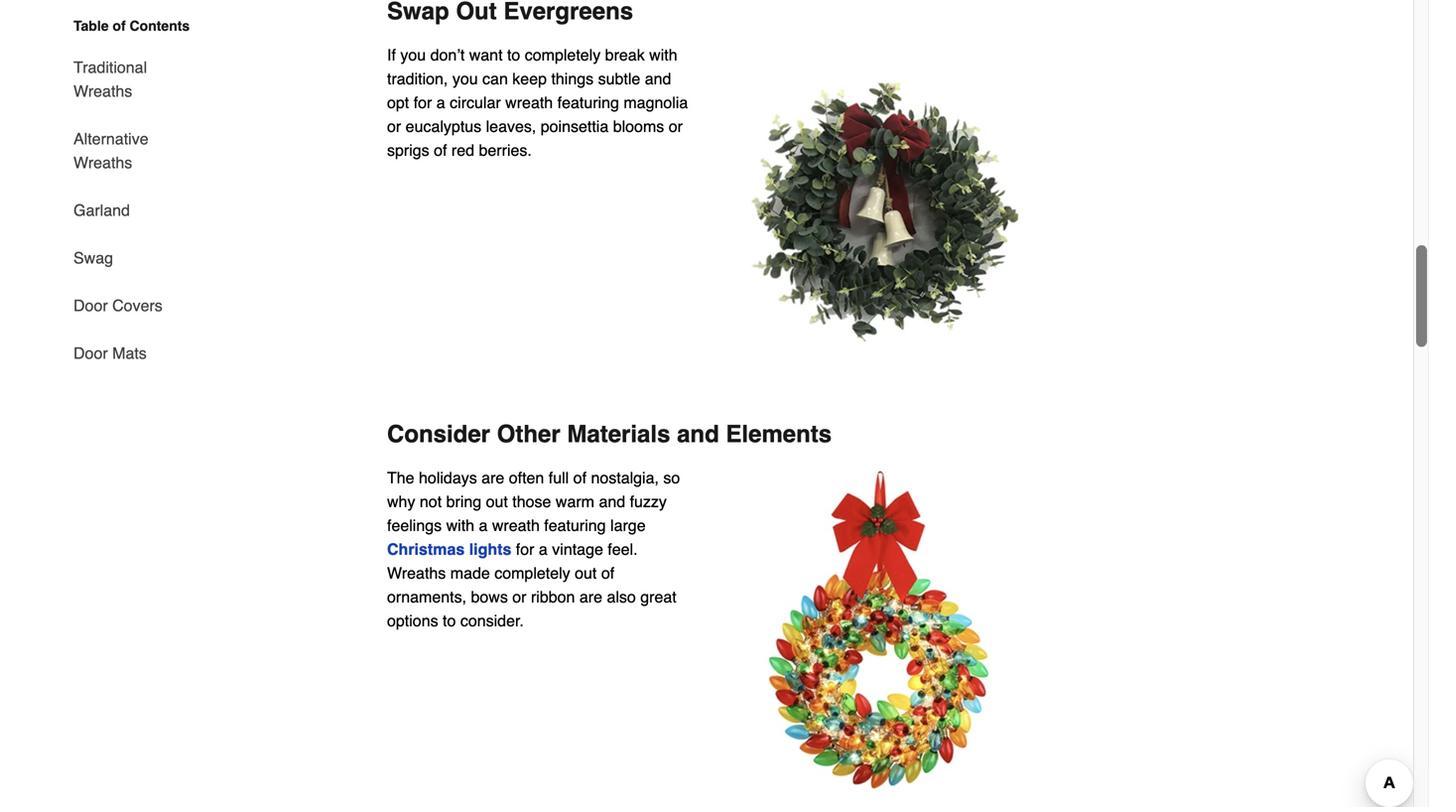 Task type: locate. For each thing, give the bounding box(es) containing it.
for right lights
[[516, 536, 535, 555]]

0 vertical spatial wreaths
[[73, 82, 132, 100]]

and up so
[[677, 417, 720, 444]]

1 horizontal spatial to
[[507, 42, 521, 60]]

covers
[[112, 296, 163, 315]]

1 vertical spatial a
[[479, 512, 488, 531]]

1 horizontal spatial and
[[645, 66, 672, 84]]

featuring
[[558, 89, 619, 108], [544, 512, 606, 531]]

1 vertical spatial wreaths
[[73, 153, 132, 172]]

0 horizontal spatial or
[[387, 113, 401, 132]]

featuring inside if you don't want to completely break with tradition, you can keep things subtle and opt for a circular wreath featuring magnolia or eucalyptus leaves, poinsettia blooms or sprigs of red berries.
[[558, 89, 619, 108]]

a up 'eucalyptus'
[[437, 89, 446, 108]]

a inside the holidays are often full of nostalgia, so why not bring out those warm and fuzzy feelings with a wreath featuring large christmas lights
[[479, 512, 488, 531]]

of up also
[[602, 560, 615, 578]]

of inside the for a vintage feel. wreaths made completely out of ornaments, bows or ribbon are also great options to consider.
[[602, 560, 615, 578]]

out right bring
[[486, 489, 508, 507]]

and
[[645, 66, 672, 84], [677, 417, 720, 444], [599, 489, 626, 507]]

0 vertical spatial for
[[414, 89, 432, 108]]

0 vertical spatial a
[[437, 89, 446, 108]]

of inside if you don't want to completely break with tradition, you can keep things subtle and opt for a circular wreath featuring magnolia or eucalyptus leaves, poinsettia blooms or sprigs of red berries.
[[434, 137, 447, 155]]

2 horizontal spatial or
[[669, 113, 683, 132]]

1 horizontal spatial out
[[575, 560, 597, 578]]

traditional wreaths
[[73, 58, 147, 100]]

table
[[73, 18, 109, 34]]

2 horizontal spatial a
[[539, 536, 548, 555]]

if
[[387, 42, 396, 60]]

featuring inside the holidays are often full of nostalgia, so why not bring out those warm and fuzzy feelings with a wreath featuring large christmas lights
[[544, 512, 606, 531]]

and up magnolia
[[645, 66, 672, 84]]

wreaths down traditional
[[73, 82, 132, 100]]

consider
[[387, 417, 491, 444]]

table of contents element
[[58, 16, 207, 365]]

1 vertical spatial to
[[443, 608, 456, 626]]

a wreath made of vintage-style multicolor christmas lights with a red bow and green holly leaf. image
[[715, 462, 1043, 790]]

or down opt
[[387, 113, 401, 132]]

featuring down warm
[[544, 512, 606, 531]]

and inside if you don't want to completely break with tradition, you can keep things subtle and opt for a circular wreath featuring magnolia or eucalyptus leaves, poinsettia blooms or sprigs of red berries.
[[645, 66, 672, 84]]

wreaths
[[73, 82, 132, 100], [73, 153, 132, 172], [387, 560, 446, 578]]

wreaths down alternative
[[73, 153, 132, 172]]

0 horizontal spatial to
[[443, 608, 456, 626]]

0 horizontal spatial with
[[446, 512, 475, 531]]

door
[[73, 296, 108, 315], [73, 344, 108, 362]]

and inside the holidays are often full of nostalgia, so why not bring out those warm and fuzzy feelings with a wreath featuring large christmas lights
[[599, 489, 626, 507]]

options
[[387, 608, 438, 626]]

full
[[549, 465, 569, 483]]

holidays
[[419, 465, 477, 483]]

completely up the things
[[525, 42, 601, 60]]

wreaths inside traditional wreaths
[[73, 82, 132, 100]]

1 horizontal spatial you
[[453, 66, 478, 84]]

2 vertical spatial a
[[539, 536, 548, 555]]

with
[[650, 42, 678, 60], [446, 512, 475, 531]]

0 vertical spatial to
[[507, 42, 521, 60]]

fuzzy
[[630, 489, 667, 507]]

1 vertical spatial you
[[453, 66, 478, 84]]

0 vertical spatial wreath
[[506, 89, 553, 108]]

and down "nostalgia,"
[[599, 489, 626, 507]]

of left "red"
[[434, 137, 447, 155]]

wreath inside the holidays are often full of nostalgia, so why not bring out those warm and fuzzy feelings with a wreath featuring large christmas lights
[[492, 512, 540, 531]]

1 vertical spatial featuring
[[544, 512, 606, 531]]

1 vertical spatial door
[[73, 344, 108, 362]]

for
[[414, 89, 432, 108], [516, 536, 535, 555]]

opt
[[387, 89, 409, 108]]

you
[[400, 42, 426, 60], [453, 66, 478, 84]]

materials
[[567, 417, 671, 444]]

or
[[387, 113, 401, 132], [669, 113, 683, 132], [513, 584, 527, 602]]

a inside the for a vintage feel. wreaths made completely out of ornaments, bows or ribbon are also great options to consider.
[[539, 536, 548, 555]]

consider.
[[461, 608, 524, 626]]

featuring up poinsettia
[[558, 89, 619, 108]]

door left mats
[[73, 344, 108, 362]]

or right bows
[[513, 584, 527, 602]]

or down magnolia
[[669, 113, 683, 132]]

want
[[469, 42, 503, 60]]

are inside the holidays are often full of nostalgia, so why not bring out those warm and fuzzy feelings with a wreath featuring large christmas lights
[[482, 465, 505, 483]]

for inside if you don't want to completely break with tradition, you can keep things subtle and opt for a circular wreath featuring magnolia or eucalyptus leaves, poinsettia blooms or sprigs of red berries.
[[414, 89, 432, 108]]

so
[[664, 465, 680, 483]]

are left often at the left bottom
[[482, 465, 505, 483]]

door covers link
[[73, 282, 163, 330]]

0 horizontal spatial are
[[482, 465, 505, 483]]

a left vintage
[[539, 536, 548, 555]]

those
[[513, 489, 552, 507]]

are inside the for a vintage feel. wreaths made completely out of ornaments, bows or ribbon are also great options to consider.
[[580, 584, 603, 602]]

0 horizontal spatial a
[[437, 89, 446, 108]]

why
[[387, 489, 415, 507]]

2 vertical spatial and
[[599, 489, 626, 507]]

to down ornaments,
[[443, 608, 456, 626]]

0 horizontal spatial you
[[400, 42, 426, 60]]

wreaths down christmas
[[387, 560, 446, 578]]

you up circular
[[453, 66, 478, 84]]

of right full
[[574, 465, 587, 483]]

wreath down keep
[[506, 89, 553, 108]]

you right if
[[400, 42, 426, 60]]

1 door from the top
[[73, 296, 108, 315]]

2 vertical spatial wreaths
[[387, 560, 446, 578]]

1 vertical spatial out
[[575, 560, 597, 578]]

of inside the holidays are often full of nostalgia, so why not bring out those warm and fuzzy feelings with a wreath featuring large christmas lights
[[574, 465, 587, 483]]

for down tradition,
[[414, 89, 432, 108]]

the
[[387, 465, 415, 483]]

garland
[[73, 201, 130, 219]]

wreath for keep
[[506, 89, 553, 108]]

2 horizontal spatial and
[[677, 417, 720, 444]]

wreath
[[506, 89, 553, 108], [492, 512, 540, 531]]

a
[[437, 89, 446, 108], [479, 512, 488, 531], [539, 536, 548, 555]]

0 vertical spatial out
[[486, 489, 508, 507]]

wreaths for alternative wreaths
[[73, 153, 132, 172]]

a up lights
[[479, 512, 488, 531]]

out down vintage
[[575, 560, 597, 578]]

to
[[507, 42, 521, 60], [443, 608, 456, 626]]

0 vertical spatial with
[[650, 42, 678, 60]]

door up the door mats link
[[73, 296, 108, 315]]

wreath inside if you don't want to completely break with tradition, you can keep things subtle and opt for a circular wreath featuring magnolia or eucalyptus leaves, poinsettia blooms or sprigs of red berries.
[[506, 89, 553, 108]]

christmas lights link
[[387, 536, 512, 555]]

other
[[497, 417, 561, 444]]

are
[[482, 465, 505, 483], [580, 584, 603, 602]]

door mats
[[73, 344, 147, 362]]

and for so
[[599, 489, 626, 507]]

to right 'want'
[[507, 42, 521, 60]]

a eucalyptus leaf wreath with a red velvet bow and three white bells. image
[[715, 39, 1043, 367]]

1 vertical spatial completely
[[495, 560, 571, 578]]

the holidays are often full of nostalgia, so why not bring out those warm and fuzzy feelings with a wreath featuring large christmas lights
[[387, 465, 680, 555]]

completely
[[525, 42, 601, 60], [495, 560, 571, 578]]

completely up ribbon
[[495, 560, 571, 578]]

0 vertical spatial you
[[400, 42, 426, 60]]

and for with
[[645, 66, 672, 84]]

1 vertical spatial with
[[446, 512, 475, 531]]

featuring for subtle
[[558, 89, 619, 108]]

red
[[452, 137, 475, 155]]

1 vertical spatial and
[[677, 417, 720, 444]]

completely inside if you don't want to completely break with tradition, you can keep things subtle and opt for a circular wreath featuring magnolia or eucalyptus leaves, poinsettia blooms or sprigs of red berries.
[[525, 42, 601, 60]]

0 horizontal spatial and
[[599, 489, 626, 507]]

0 horizontal spatial for
[[414, 89, 432, 108]]

leaves,
[[486, 113, 536, 132]]

keep
[[513, 66, 547, 84]]

wreath down the those
[[492, 512, 540, 531]]

wreaths for traditional wreaths
[[73, 82, 132, 100]]

vintage
[[552, 536, 604, 555]]

are left also
[[580, 584, 603, 602]]

1 horizontal spatial or
[[513, 584, 527, 602]]

1 vertical spatial wreath
[[492, 512, 540, 531]]

0 vertical spatial completely
[[525, 42, 601, 60]]

0 vertical spatial are
[[482, 465, 505, 483]]

1 horizontal spatial are
[[580, 584, 603, 602]]

2 door from the top
[[73, 344, 108, 362]]

things
[[552, 66, 594, 84]]

1 vertical spatial for
[[516, 536, 535, 555]]

with right break
[[650, 42, 678, 60]]

1 horizontal spatial for
[[516, 536, 535, 555]]

tradition,
[[387, 66, 448, 84]]

0 vertical spatial featuring
[[558, 89, 619, 108]]

1 horizontal spatial a
[[479, 512, 488, 531]]

0 horizontal spatial out
[[486, 489, 508, 507]]

0 vertical spatial and
[[645, 66, 672, 84]]

of
[[113, 18, 126, 34], [434, 137, 447, 155], [574, 465, 587, 483], [602, 560, 615, 578]]

wreaths inside alternative wreaths
[[73, 153, 132, 172]]

0 vertical spatial door
[[73, 296, 108, 315]]

out
[[486, 489, 508, 507], [575, 560, 597, 578]]

1 vertical spatial are
[[580, 584, 603, 602]]

wreaths inside the for a vintage feel. wreaths made completely out of ornaments, bows or ribbon are also great options to consider.
[[387, 560, 446, 578]]

1 horizontal spatial with
[[650, 42, 678, 60]]

large
[[611, 512, 646, 531]]

with down bring
[[446, 512, 475, 531]]

also
[[607, 584, 636, 602]]



Task type: vqa. For each thing, say whether or not it's contained in the screenshot.
featuring inside the The holidays are often full of nostalgia, so why not bring out those warm and fuzzy feelings with a wreath featuring large Christmas lights
yes



Task type: describe. For each thing, give the bounding box(es) containing it.
traditional
[[73, 58, 147, 76]]

swag
[[73, 249, 113, 267]]

ornaments,
[[387, 584, 467, 602]]

lights
[[469, 536, 512, 555]]

break
[[605, 42, 645, 60]]

feelings
[[387, 512, 442, 531]]

bring
[[446, 489, 482, 507]]

traditional wreaths link
[[73, 44, 207, 115]]

featuring for warm
[[544, 512, 606, 531]]

contents
[[130, 18, 190, 34]]

great
[[641, 584, 677, 602]]

blooms
[[613, 113, 665, 132]]

don't
[[431, 42, 465, 60]]

berries.
[[479, 137, 532, 155]]

alternative
[[73, 130, 149, 148]]

feel.
[[608, 536, 638, 555]]

made
[[451, 560, 490, 578]]

with inside the holidays are often full of nostalgia, so why not bring out those warm and fuzzy feelings with a wreath featuring large christmas lights
[[446, 512, 475, 531]]

door for door mats
[[73, 344, 108, 362]]

circular
[[450, 89, 501, 108]]

wreath for out
[[492, 512, 540, 531]]

door covers
[[73, 296, 163, 315]]

table of contents
[[73, 18, 190, 34]]

for inside the for a vintage feel. wreaths made completely out of ornaments, bows or ribbon are also great options to consider.
[[516, 536, 535, 555]]

garland link
[[73, 187, 130, 234]]

to inside if you don't want to completely break with tradition, you can keep things subtle and opt for a circular wreath featuring magnolia or eucalyptus leaves, poinsettia blooms or sprigs of red berries.
[[507, 42, 521, 60]]

not
[[420, 489, 442, 507]]

elements
[[726, 417, 832, 444]]

bows
[[471, 584, 508, 602]]

alternative wreaths link
[[73, 115, 207, 187]]

of right table
[[113, 18, 126, 34]]

door mats link
[[73, 330, 147, 365]]

subtle
[[598, 66, 641, 84]]

nostalgia,
[[591, 465, 659, 483]]

a inside if you don't want to completely break with tradition, you can keep things subtle and opt for a circular wreath featuring magnolia or eucalyptus leaves, poinsettia blooms or sprigs of red berries.
[[437, 89, 446, 108]]

christmas
[[387, 536, 465, 555]]

door for door covers
[[73, 296, 108, 315]]

eucalyptus
[[406, 113, 482, 132]]

can
[[483, 66, 508, 84]]

or inside the for a vintage feel. wreaths made completely out of ornaments, bows or ribbon are also great options to consider.
[[513, 584, 527, 602]]

swag link
[[73, 234, 113, 282]]

sprigs
[[387, 137, 430, 155]]

with inside if you don't want to completely break with tradition, you can keep things subtle and opt for a circular wreath featuring magnolia or eucalyptus leaves, poinsettia blooms or sprigs of red berries.
[[650, 42, 678, 60]]

for a vintage feel. wreaths made completely out of ornaments, bows or ribbon are also great options to consider.
[[387, 536, 677, 626]]

out inside the holidays are often full of nostalgia, so why not bring out those warm and fuzzy feelings with a wreath featuring large christmas lights
[[486, 489, 508, 507]]

consider other materials and elements
[[387, 417, 832, 444]]

if you don't want to completely break with tradition, you can keep things subtle and opt for a circular wreath featuring magnolia or eucalyptus leaves, poinsettia blooms or sprigs of red berries.
[[387, 42, 688, 155]]

warm
[[556, 489, 595, 507]]

completely inside the for a vintage feel. wreaths made completely out of ornaments, bows or ribbon are also great options to consider.
[[495, 560, 571, 578]]

out inside the for a vintage feel. wreaths made completely out of ornaments, bows or ribbon are also great options to consider.
[[575, 560, 597, 578]]

often
[[509, 465, 544, 483]]

magnolia
[[624, 89, 688, 108]]

poinsettia
[[541, 113, 609, 132]]

ribbon
[[531, 584, 575, 602]]

mats
[[112, 344, 147, 362]]

to inside the for a vintage feel. wreaths made completely out of ornaments, bows or ribbon are also great options to consider.
[[443, 608, 456, 626]]

alternative wreaths
[[73, 130, 149, 172]]



